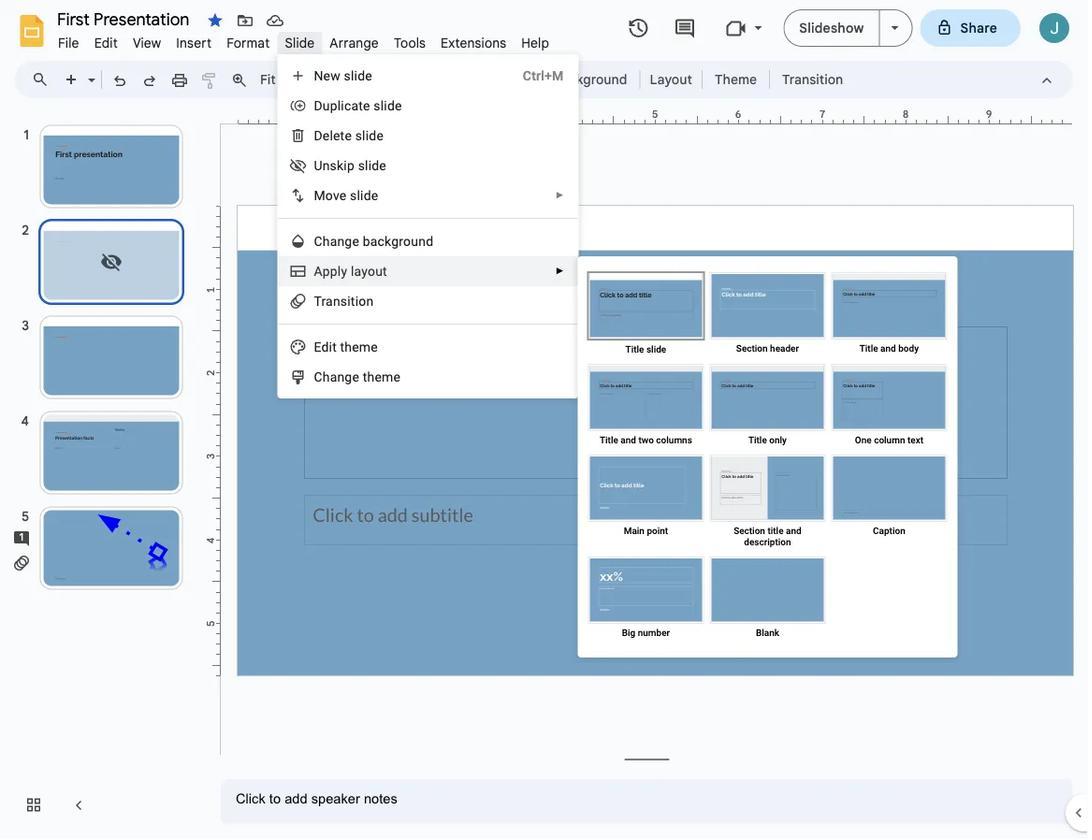 Task type: vqa. For each thing, say whether or not it's contained in the screenshot.
option group in the Themes section
no



Task type: describe. For each thing, give the bounding box(es) containing it.
kip
[[337, 158, 355, 173]]

tools menu item
[[386, 32, 433, 54]]

title
[[768, 525, 784, 536]]

Star checkbox
[[202, 7, 228, 34]]

arrange menu item
[[322, 32, 386, 54]]

edit for edit the m e
[[314, 339, 337, 355]]

un
[[314, 158, 330, 173]]

menu bar banner
[[0, 0, 1088, 839]]

columns
[[656, 434, 692, 445]]

slide up two
[[647, 343, 667, 355]]

transition button
[[774, 66, 852, 94]]

slide menu item
[[277, 32, 322, 54]]

extensions
[[441, 35, 507, 51]]

row containing section header
[[585, 270, 950, 361]]

file
[[58, 35, 79, 51]]

title slide
[[626, 343, 667, 355]]

unskip slide s element
[[314, 158, 392, 173]]

and for body
[[881, 343, 896, 354]]

Menus field
[[23, 66, 65, 93]]

column
[[874, 434, 905, 445]]

application containing slideshow
[[0, 0, 1088, 839]]

number
[[638, 627, 670, 638]]

m
[[359, 339, 371, 355]]

cell inside application
[[829, 554, 950, 645]]

mo
[[314, 188, 333, 203]]

share
[[961, 20, 998, 36]]

ew
[[323, 68, 341, 83]]

pply
[[323, 263, 347, 279]]

delete slide e element
[[314, 128, 389, 143]]

uplicate
[[323, 98, 370, 113]]

view menu item
[[125, 32, 169, 54]]

help menu item
[[514, 32, 557, 54]]

► for e slide
[[555, 190, 565, 201]]

slide right ew
[[344, 68, 372, 83]]

d for e
[[314, 128, 323, 143]]

edit for edit
[[94, 35, 118, 51]]

Rename text field
[[51, 7, 200, 30]]

transition r element
[[314, 293, 379, 309]]

edit menu item
[[87, 32, 125, 54]]

Zoom text field
[[257, 66, 310, 93]]

row containing title and two columns
[[585, 361, 950, 452]]

title for title only
[[749, 434, 767, 445]]

slideshow button
[[784, 9, 880, 47]]

edit the m e
[[314, 339, 378, 355]]

title for title and body
[[860, 343, 878, 354]]

d uplicate slide
[[314, 98, 402, 113]]

layout
[[351, 263, 387, 279]]

Zoom field
[[255, 66, 328, 94]]

arrange
[[330, 35, 379, 51]]

title and body
[[860, 343, 919, 354]]

caption
[[873, 525, 906, 536]]

format
[[227, 35, 270, 51]]

presentation options image
[[891, 26, 899, 30]]

main toolbar
[[55, 66, 853, 94]]

main
[[624, 525, 645, 536]]

background
[[553, 71, 627, 88]]

n
[[314, 68, 323, 83]]

body
[[899, 343, 919, 354]]

d e lete slide
[[314, 128, 384, 143]]

main point
[[624, 525, 668, 536]]

transition
[[782, 71, 843, 88]]

background button
[[545, 66, 636, 94]]

change background b element
[[314, 234, 439, 249]]

2 vertical spatial e
[[371, 339, 378, 355]]



Task type: locate. For each thing, give the bounding box(es) containing it.
a
[[314, 263, 323, 279]]

point
[[647, 525, 668, 536]]

0 horizontal spatial e
[[323, 128, 330, 143]]

0 vertical spatial and
[[881, 343, 896, 354]]

2 horizontal spatial e
[[371, 339, 378, 355]]

layout
[[650, 71, 692, 88]]

d down n
[[314, 98, 323, 113]]

new slide with layout image
[[83, 67, 95, 74]]

1 vertical spatial d
[[314, 128, 323, 143]]

0 vertical spatial ►
[[555, 190, 565, 201]]

menu bar
[[51, 24, 557, 55]]

2 horizontal spatial and
[[881, 343, 896, 354]]

one column text
[[855, 434, 924, 445]]

1 horizontal spatial edit
[[314, 339, 337, 355]]

e
[[323, 128, 330, 143], [340, 188, 347, 203], [371, 339, 378, 355]]

theme button
[[707, 66, 766, 94]]

change t heme
[[314, 369, 401, 385]]

menu bar containing file
[[51, 24, 557, 55]]

change for change b ackground
[[314, 234, 359, 249]]

1 ► from the top
[[555, 190, 565, 201]]

slide right lete
[[355, 128, 384, 143]]

2 vertical spatial and
[[786, 525, 802, 536]]

slide
[[285, 35, 315, 51]]

menu inside application
[[277, 54, 579, 399]]

insert
[[176, 35, 212, 51]]

e right mo
[[340, 188, 347, 203]]

navigation
[[0, 106, 206, 839]]

n ew slide
[[314, 68, 372, 83]]

b
[[363, 234, 370, 249]]

0 vertical spatial section
[[736, 343, 768, 354]]

and left body
[[881, 343, 896, 354]]

►
[[555, 190, 565, 201], [555, 266, 565, 277]]

tools
[[394, 35, 426, 51]]

un s kip slide
[[314, 158, 386, 173]]

mo v e slide
[[314, 188, 378, 203]]

cell
[[829, 554, 950, 645]]

title left only
[[749, 434, 767, 445]]

section left 'title'
[[734, 525, 765, 536]]

row containing main point
[[585, 452, 950, 554]]

and left two
[[621, 434, 636, 445]]

menu containing n
[[277, 54, 579, 399]]

section title and description
[[734, 525, 802, 547]]

1 vertical spatial edit
[[314, 339, 337, 355]]

2 d from the top
[[314, 128, 323, 143]]

v
[[333, 188, 340, 203]]

move slide v element
[[314, 188, 384, 203]]

edit
[[94, 35, 118, 51], [314, 339, 337, 355]]

the
[[340, 339, 359, 355]]

d for uplicate
[[314, 98, 323, 113]]

slideshow
[[800, 20, 864, 36]]

change
[[314, 234, 359, 249], [314, 369, 359, 385]]

change left b
[[314, 234, 359, 249]]

0 horizontal spatial and
[[621, 434, 636, 445]]

► for a pply layout
[[555, 266, 565, 277]]

and for two
[[621, 434, 636, 445]]

0 vertical spatial d
[[314, 98, 323, 113]]

title for title slide
[[626, 343, 644, 355]]

ctrl+m element
[[501, 66, 564, 85]]

t r ansition
[[314, 293, 374, 309]]

edit left "the" on the left top of page
[[314, 339, 337, 355]]

edit theme m element
[[314, 339, 384, 355]]

section left header
[[736, 343, 768, 354]]

1 vertical spatial change
[[314, 369, 359, 385]]

extensions menu item
[[433, 32, 514, 54]]

two
[[639, 434, 654, 445]]

file menu item
[[51, 32, 87, 54]]

ackground
[[370, 234, 434, 249]]

apply layout a element
[[314, 263, 393, 279]]

t
[[363, 369, 367, 385]]

slide right v
[[350, 188, 378, 203]]

1 vertical spatial e
[[340, 188, 347, 203]]

slide
[[344, 68, 372, 83], [374, 98, 402, 113], [355, 128, 384, 143], [358, 158, 386, 173], [350, 188, 378, 203], [647, 343, 667, 355]]

section for section header
[[736, 343, 768, 354]]

row
[[585, 270, 950, 361], [585, 361, 950, 452], [585, 452, 950, 554], [585, 554, 950, 645]]

e up un
[[323, 128, 330, 143]]

section
[[736, 343, 768, 354], [734, 525, 765, 536]]

2 change from the top
[[314, 369, 359, 385]]

only
[[770, 434, 787, 445]]

change left the t
[[314, 369, 359, 385]]

1 horizontal spatial and
[[786, 525, 802, 536]]

menu bar inside menu bar banner
[[51, 24, 557, 55]]

d
[[314, 98, 323, 113], [314, 128, 323, 143]]

0 vertical spatial edit
[[94, 35, 118, 51]]

change for change t heme
[[314, 369, 359, 385]]

0 vertical spatial change
[[314, 234, 359, 249]]

theme
[[715, 71, 757, 88]]

one
[[855, 434, 872, 445]]

e right "the" on the left top of page
[[371, 339, 378, 355]]

lete
[[330, 128, 352, 143]]

1 vertical spatial section
[[734, 525, 765, 536]]

section header
[[736, 343, 799, 354]]

layout button
[[644, 66, 698, 94]]

0 horizontal spatial edit
[[94, 35, 118, 51]]

share button
[[920, 9, 1021, 47]]

row containing big number
[[585, 554, 950, 645]]

header
[[770, 343, 799, 354]]

slide right uplicate
[[374, 98, 402, 113]]

title only
[[749, 434, 787, 445]]

menu
[[277, 54, 579, 399]]

application
[[0, 0, 1088, 839]]

1 row from the top
[[585, 270, 950, 361]]

big number
[[622, 627, 670, 638]]

title left two
[[600, 434, 618, 445]]

change b ackground
[[314, 234, 434, 249]]

title up title and two columns
[[626, 343, 644, 355]]

2 ► from the top
[[555, 266, 565, 277]]

section for section title and description
[[734, 525, 765, 536]]

1 d from the top
[[314, 98, 323, 113]]

new slide n element
[[314, 68, 378, 83]]

a pply layout
[[314, 263, 387, 279]]

title
[[860, 343, 878, 354], [626, 343, 644, 355], [600, 434, 618, 445], [749, 434, 767, 445]]

3 row from the top
[[585, 452, 950, 554]]

1 vertical spatial ►
[[555, 266, 565, 277]]

and right 'title'
[[786, 525, 802, 536]]

text
[[908, 434, 924, 445]]

t
[[314, 293, 321, 309]]

and inside the section title and description
[[786, 525, 802, 536]]

slide right kip
[[358, 158, 386, 173]]

1 horizontal spatial e
[[340, 188, 347, 203]]

edit down rename text box
[[94, 35, 118, 51]]

1 change from the top
[[314, 234, 359, 249]]

title and two columns
[[600, 434, 692, 445]]

big
[[622, 627, 636, 638]]

s
[[330, 158, 337, 173]]

format menu item
[[219, 32, 277, 54]]

title for title and two columns
[[600, 434, 618, 445]]

2 row from the top
[[585, 361, 950, 452]]

0 vertical spatial e
[[323, 128, 330, 143]]

heme
[[367, 369, 401, 385]]

ansition
[[326, 293, 374, 309]]

change theme t element
[[314, 369, 406, 385]]

ctrl+m
[[523, 68, 564, 83]]

4 row from the top
[[585, 554, 950, 645]]

description
[[744, 536, 791, 547]]

d left lete
[[314, 128, 323, 143]]

blank
[[756, 627, 780, 638]]

r
[[321, 293, 326, 309]]

help
[[521, 35, 549, 51]]

insert menu item
[[169, 32, 219, 54]]

and
[[881, 343, 896, 354], [621, 434, 636, 445], [786, 525, 802, 536]]

view
[[133, 35, 161, 51]]

1 vertical spatial and
[[621, 434, 636, 445]]

edit inside menu item
[[94, 35, 118, 51]]

navigation inside application
[[0, 106, 206, 839]]

duplicate slide d element
[[314, 98, 408, 113]]

section inside the section title and description
[[734, 525, 765, 536]]

title left body
[[860, 343, 878, 354]]



